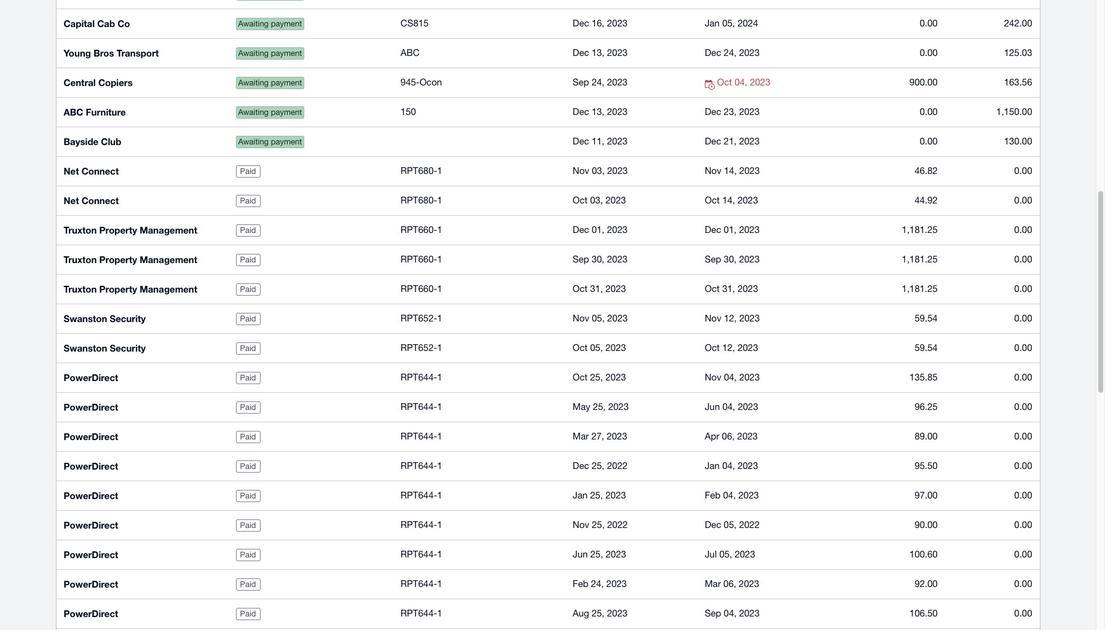 Task type: vqa. For each thing, say whether or not it's contained in the screenshot.


Task type: locate. For each thing, give the bounding box(es) containing it.
1 truxton from the top
[[64, 224, 97, 236]]

1 horizontal spatial jun
[[705, 402, 720, 412]]

jun up feb 24, 2023
[[573, 549, 588, 560]]

5 paid from the top
[[240, 285, 256, 294]]

rpt652-1 link for oct 05, 2023
[[401, 341, 558, 355]]

dec 23, 2023
[[705, 106, 760, 117]]

24, down jun 25, 2023
[[591, 579, 604, 589]]

2022 down mar 27, 2023
[[607, 461, 628, 471]]

dec 01, 2023 down oct 14, 2023
[[705, 224, 760, 235]]

rpt660-1 link for oct 31, 2023
[[401, 282, 558, 296]]

awaiting payment for central copiers
[[238, 78, 302, 87]]

1 vertical spatial net
[[64, 195, 79, 206]]

jun for jun 25, 2023
[[573, 549, 588, 560]]

100.60
[[910, 549, 938, 560]]

2 rpt660-1 from the top
[[401, 254, 443, 264]]

nov
[[573, 165, 590, 176], [705, 165, 722, 176], [573, 313, 590, 324], [705, 313, 722, 324], [705, 372, 722, 383], [573, 520, 590, 530]]

1 vertical spatial rpt652-1
[[401, 343, 443, 353]]

1 rpt652-1 from the top
[[401, 313, 443, 324]]

jul
[[705, 549, 717, 560]]

30, down oct 03, 2023
[[592, 254, 605, 264]]

1 rpt644- from the top
[[401, 372, 437, 383]]

12,
[[724, 313, 737, 324], [723, 343, 736, 353]]

rpt680-1
[[401, 165, 443, 176], [401, 195, 443, 205]]

25, down oct 05, 2023
[[591, 372, 603, 383]]

6 rpt644-1 link from the top
[[401, 518, 558, 533]]

cs815
[[401, 18, 429, 28]]

connect for nov
[[82, 165, 119, 177]]

0 horizontal spatial sep 30, 2023
[[573, 254, 628, 264]]

rpt644- for nov
[[401, 520, 437, 530]]

14, down "nov 14, 2023"
[[723, 195, 736, 205]]

feb 24, 2023
[[573, 579, 627, 589]]

95.50
[[915, 461, 938, 471]]

2 awaiting from the top
[[238, 49, 269, 58]]

1,150.00
[[997, 106, 1033, 117]]

dec up overdue icon at right
[[705, 47, 722, 58]]

1 vertical spatial 03,
[[591, 195, 603, 205]]

25, up feb 24, 2023
[[591, 549, 604, 560]]

paid
[[240, 167, 256, 176], [240, 196, 256, 206], [240, 226, 256, 235], [240, 255, 256, 265], [240, 285, 256, 294], [240, 314, 256, 324], [240, 344, 256, 353], [240, 373, 256, 383], [240, 403, 256, 412], [240, 432, 256, 442], [240, 462, 256, 471], [240, 492, 256, 501], [240, 521, 256, 530], [240, 551, 256, 560], [240, 580, 256, 589], [240, 610, 256, 619]]

0 horizontal spatial abc
[[64, 106, 83, 117]]

3 awaiting payment from the top
[[238, 78, 302, 87]]

0 vertical spatial net connect
[[64, 165, 119, 177]]

jun 25, 2023
[[573, 549, 627, 560]]

1 vertical spatial property
[[99, 254, 137, 265]]

0 vertical spatial 12,
[[724, 313, 737, 324]]

4 powerdirect from the top
[[64, 461, 118, 472]]

14, down 21,
[[724, 165, 737, 176]]

dec down oct 03, 2023
[[573, 224, 590, 235]]

13,
[[592, 47, 605, 58], [592, 106, 605, 117]]

0 vertical spatial rpt652-
[[401, 313, 437, 324]]

1 vertical spatial dec 13, 2023
[[573, 106, 628, 117]]

7 rpt644-1 from the top
[[401, 549, 443, 560]]

1 for oct 03, 2023
[[437, 195, 443, 205]]

rpt644-1 for oct 25, 2023
[[401, 372, 443, 383]]

0 vertical spatial dec 13, 2023
[[573, 47, 628, 58]]

young
[[64, 47, 91, 58]]

1 vertical spatial net connect
[[64, 195, 119, 206]]

0 vertical spatial truxton property management
[[64, 224, 197, 236]]

12 paid from the top
[[240, 492, 256, 501]]

25, down 27,
[[592, 461, 605, 471]]

5 payment from the top
[[271, 137, 302, 146]]

1 vertical spatial truxton
[[64, 254, 97, 265]]

04, right overdue icon at right
[[735, 77, 748, 87]]

0 vertical spatial mar
[[573, 431, 589, 442]]

rpt644- for aug
[[401, 608, 437, 619]]

14 paid from the top
[[240, 551, 256, 560]]

paid for dec 01, 2023
[[240, 226, 256, 235]]

1 vertical spatial feb
[[573, 579, 589, 589]]

aug 25, 2023
[[573, 608, 628, 619]]

jun 04, 2023
[[705, 402, 759, 412]]

1 59.54 from the top
[[915, 313, 938, 324]]

25, for jan
[[591, 490, 603, 501]]

1 vertical spatial 1,181.25
[[902, 254, 938, 264]]

mar down jul
[[705, 579, 721, 589]]

nov up oct 05, 2023
[[573, 313, 590, 324]]

net connect link down bayside club link
[[56, 186, 228, 215]]

04, up apr 06, 2023
[[723, 402, 736, 412]]

rpt652-1 link
[[401, 311, 558, 326], [401, 341, 558, 355]]

1 horizontal spatial mar
[[705, 579, 721, 589]]

0 vertical spatial swanston security
[[64, 313, 146, 324]]

4 rpt644-1 from the top
[[401, 461, 443, 471]]

1 vertical spatial swanston
[[64, 343, 107, 354]]

05, up oct 25, 2023
[[591, 343, 603, 353]]

24, down jan 05, 2024
[[724, 47, 737, 58]]

1 vertical spatial jun
[[573, 549, 588, 560]]

2 13, from the top
[[592, 106, 605, 117]]

0 vertical spatial 14,
[[724, 165, 737, 176]]

05,
[[723, 18, 736, 28], [592, 313, 605, 324], [591, 343, 603, 353], [724, 520, 737, 530], [720, 549, 733, 560]]

3 rpt660-1 link from the top
[[401, 282, 558, 296]]

dec 13, 2023
[[573, 47, 628, 58], [573, 106, 628, 117]]

0 vertical spatial 24,
[[724, 47, 737, 58]]

5 rpt644-1 link from the top
[[401, 488, 558, 503]]

feb
[[705, 490, 721, 501], [573, 579, 589, 589]]

1 for dec 25, 2022
[[437, 461, 443, 471]]

1 horizontal spatial dec 01, 2023
[[705, 224, 760, 235]]

7 powerdirect from the top
[[64, 549, 118, 560]]

06, for apr
[[722, 431, 735, 442]]

2022 for nov 25, 2022
[[608, 520, 628, 530]]

0.00 for nov 12, 2023
[[1015, 313, 1033, 324]]

oct down "nov 14, 2023"
[[705, 195, 720, 205]]

4 awaiting from the top
[[238, 108, 269, 117]]

3 powerdirect link from the top
[[56, 422, 228, 451]]

1 vertical spatial security
[[110, 343, 146, 354]]

payment for bayside club
[[271, 137, 302, 146]]

rpt660-1 for sep 30, 2023
[[401, 254, 443, 264]]

truxton property management link for oct 31, 2023
[[56, 274, 228, 304]]

0 horizontal spatial mar
[[573, 431, 589, 442]]

rpt644-1 link for dec 25, 2022
[[401, 459, 558, 474]]

awaiting for capital cab co
[[238, 19, 269, 28]]

1 horizontal spatial sep 30, 2023
[[705, 254, 760, 264]]

0 vertical spatial jun
[[705, 402, 720, 412]]

rpt644-1
[[401, 372, 443, 383], [401, 402, 443, 412], [401, 431, 443, 442], [401, 461, 443, 471], [401, 490, 443, 501], [401, 520, 443, 530], [401, 549, 443, 560], [401, 579, 443, 589], [401, 608, 443, 619]]

25, right aug
[[592, 608, 605, 619]]

2 net from the top
[[64, 195, 79, 206]]

13, for abc furniture
[[592, 106, 605, 117]]

8 powerdirect link from the top
[[56, 570, 228, 599]]

security
[[110, 313, 146, 324], [110, 343, 146, 354]]

0 vertical spatial feb
[[705, 490, 721, 501]]

1 vertical spatial truxton property management
[[64, 254, 197, 265]]

1 vertical spatial abc
[[64, 106, 83, 117]]

5 1 from the top
[[437, 284, 443, 294]]

2023
[[607, 18, 628, 28], [607, 47, 628, 58], [740, 47, 760, 58], [607, 77, 628, 87], [750, 77, 771, 87], [607, 106, 628, 117], [740, 106, 760, 117], [607, 136, 628, 146], [740, 136, 760, 146], [608, 165, 628, 176], [740, 165, 760, 176], [606, 195, 626, 205], [738, 195, 759, 205], [607, 224, 628, 235], [740, 224, 760, 235], [607, 254, 628, 264], [740, 254, 760, 264], [606, 284, 626, 294], [738, 284, 759, 294], [608, 313, 628, 324], [740, 313, 760, 324], [606, 343, 626, 353], [738, 343, 759, 353], [606, 372, 626, 383], [740, 372, 760, 383], [609, 402, 629, 412], [738, 402, 759, 412], [607, 431, 628, 442], [738, 431, 758, 442], [738, 461, 759, 471], [606, 490, 626, 501], [739, 490, 760, 501], [606, 549, 627, 560], [735, 549, 756, 560], [607, 579, 627, 589], [739, 579, 760, 589], [607, 608, 628, 619], [740, 608, 760, 619]]

jan for capital cab co
[[705, 18, 720, 28]]

powerdirect link
[[56, 363, 228, 392], [56, 392, 228, 422], [56, 422, 228, 451], [56, 451, 228, 481], [56, 481, 228, 510], [56, 510, 228, 540], [56, 540, 228, 570], [56, 570, 228, 599], [56, 599, 228, 629]]

sep 30, 2023 up nov 12, 2023
[[705, 254, 760, 264]]

25, down jan 25, 2023
[[592, 520, 605, 530]]

59.54
[[915, 313, 938, 324], [915, 343, 938, 353]]

rpt660-1
[[401, 224, 443, 235], [401, 254, 443, 264], [401, 284, 443, 294]]

13, down 16,
[[592, 47, 605, 58]]

0 vertical spatial 06,
[[722, 431, 735, 442]]

4 1 from the top
[[437, 254, 443, 264]]

1,181.25
[[902, 224, 938, 235], [902, 254, 938, 264], [902, 284, 938, 294]]

truxton for sep 30, 2023
[[64, 254, 97, 265]]

awaiting payment for capital cab co
[[238, 19, 302, 28]]

2 oct 31, 2023 from the left
[[705, 284, 759, 294]]

01, down oct 14, 2023
[[724, 224, 737, 235]]

1 horizontal spatial oct 31, 2023
[[705, 284, 759, 294]]

0 vertical spatial security
[[110, 313, 146, 324]]

1 paid from the top
[[240, 167, 256, 176]]

0 horizontal spatial 31,
[[591, 284, 603, 294]]

3 powerdirect from the top
[[64, 431, 118, 442]]

1 dec 13, 2023 from the top
[[573, 47, 628, 58]]

nov up oct 14, 2023
[[705, 165, 722, 176]]

2 vertical spatial truxton
[[64, 284, 97, 295]]

truxton property management for oct 31, 2023
[[64, 284, 197, 295]]

abc up 945-
[[401, 47, 420, 58]]

feb down the jan 04, 2023 at the right
[[705, 490, 721, 501]]

8 rpt644-1 link from the top
[[401, 577, 558, 592]]

92.00
[[915, 579, 938, 589]]

rpt652-1
[[401, 313, 443, 324], [401, 343, 443, 353]]

1 rpt652- from the top
[[401, 313, 437, 324]]

0 vertical spatial 59.54
[[915, 313, 938, 324]]

oct up nov 12, 2023
[[705, 284, 720, 294]]

dec left the 11,
[[573, 136, 590, 146]]

9 rpt644- from the top
[[401, 608, 437, 619]]

2 01, from the left
[[724, 224, 737, 235]]

5 awaiting from the top
[[238, 137, 269, 146]]

24, up the 11,
[[592, 77, 605, 87]]

jan
[[705, 18, 720, 28], [705, 461, 720, 471], [573, 490, 588, 501]]

dec down oct 14, 2023
[[705, 224, 722, 235]]

abc inside abc link
[[401, 47, 420, 58]]

05, right jul
[[720, 549, 733, 560]]

13 paid from the top
[[240, 521, 256, 530]]

rpt644- for dec
[[401, 461, 437, 471]]

sep
[[573, 77, 590, 87], [573, 254, 590, 264], [705, 254, 722, 264], [705, 608, 722, 619]]

swanston security link for oct 05, 2023
[[56, 333, 228, 363]]

12, up oct 12, 2023 at the right
[[724, 313, 737, 324]]

2022
[[607, 461, 628, 471], [608, 520, 628, 530], [740, 520, 760, 530]]

abc for abc furniture
[[64, 106, 83, 117]]

0 vertical spatial rpt660-
[[401, 224, 437, 235]]

59.54 for nov 12, 2023
[[915, 313, 938, 324]]

1 horizontal spatial 01,
[[724, 224, 737, 235]]

mar left 27,
[[573, 431, 589, 442]]

rpt644-1 for mar 27, 2023
[[401, 431, 443, 442]]

7 paid from the top
[[240, 344, 256, 353]]

31,
[[591, 284, 603, 294], [723, 284, 736, 294]]

1,181.25 for oct 31, 2023
[[902, 284, 938, 294]]

1 vertical spatial rpt660-
[[401, 254, 437, 264]]

dec 01, 2023
[[573, 224, 628, 235], [705, 224, 760, 235]]

4 rpt644-1 link from the top
[[401, 459, 558, 474]]

nov for nov 12, 2023
[[705, 313, 722, 324]]

dec 13, 2023 up dec 11, 2023
[[573, 106, 628, 117]]

1 horizontal spatial feb
[[705, 490, 721, 501]]

jul 05, 2023
[[705, 549, 756, 560]]

8 powerdirect from the top
[[64, 579, 118, 590]]

rpt644-1 for feb 24, 2023
[[401, 579, 443, 589]]

4 powerdirect link from the top
[[56, 451, 228, 481]]

awaiting payment for bayside club
[[238, 137, 302, 146]]

3 paid from the top
[[240, 226, 256, 235]]

swanston security link
[[56, 304, 228, 333], [56, 333, 228, 363]]

abc down central
[[64, 106, 83, 117]]

sep 30, 2023 up nov 05, 2023
[[573, 254, 628, 264]]

6 powerdirect from the top
[[64, 520, 118, 531]]

capital
[[64, 18, 95, 29]]

03, down the 11,
[[592, 165, 605, 176]]

2 truxton from the top
[[64, 254, 97, 265]]

transport
[[117, 47, 159, 58]]

31, up nov 12, 2023
[[723, 284, 736, 294]]

2 swanston from the top
[[64, 343, 107, 354]]

2 rpt644-1 from the top
[[401, 402, 443, 412]]

0 vertical spatial 13,
[[592, 47, 605, 58]]

24, for central copiers
[[592, 77, 605, 87]]

2 powerdirect from the top
[[64, 402, 118, 413]]

2 vertical spatial truxton property management
[[64, 284, 197, 295]]

0 vertical spatial 1,181.25
[[902, 224, 938, 235]]

05, for dec
[[724, 520, 737, 530]]

oct up nov 05, 2023
[[573, 284, 588, 294]]

management for dec 01, 2023
[[140, 224, 197, 236]]

2 1,181.25 from the top
[[902, 254, 938, 264]]

2 rpt660-1 link from the top
[[401, 252, 558, 267]]

04, down apr 06, 2023
[[723, 461, 736, 471]]

copiers
[[98, 77, 133, 88]]

0 vertical spatial management
[[140, 224, 197, 236]]

04, down oct 12, 2023 at the right
[[724, 372, 737, 383]]

1 vertical spatial rpt680-1
[[401, 195, 443, 205]]

12, down nov 12, 2023
[[723, 343, 736, 353]]

0 horizontal spatial 01,
[[592, 224, 605, 235]]

3 rpt660-1 from the top
[[401, 284, 443, 294]]

dec left 16,
[[573, 18, 590, 28]]

abc for abc
[[401, 47, 420, 58]]

dec 13, 2023 down dec 16, 2023
[[573, 47, 628, 58]]

1 vertical spatial swanston security
[[64, 343, 146, 354]]

powerdirect link for may 25, 2023
[[56, 392, 228, 422]]

dec 16, 2023
[[573, 18, 628, 28]]

2022 for dec 05, 2022
[[740, 520, 760, 530]]

1 net from the top
[[64, 165, 79, 177]]

1 connect from the top
[[82, 165, 119, 177]]

6 paid from the top
[[240, 314, 256, 324]]

1 rpt644-1 from the top
[[401, 372, 443, 383]]

1 1 from the top
[[437, 165, 443, 176]]

04, down "mar 06, 2023"
[[724, 608, 737, 619]]

1 vertical spatial 24,
[[592, 77, 605, 87]]

1 rpt652-1 link from the top
[[401, 311, 558, 326]]

2 dec 01, 2023 from the left
[[705, 224, 760, 235]]

abc inside abc furniture 'link'
[[64, 106, 83, 117]]

dec 25, 2022
[[573, 461, 628, 471]]

10 1 from the top
[[437, 431, 443, 442]]

oct
[[718, 77, 733, 87], [573, 195, 588, 205], [705, 195, 720, 205], [573, 284, 588, 294], [705, 284, 720, 294], [573, 343, 588, 353], [705, 343, 720, 353], [573, 372, 588, 383]]

04,
[[735, 77, 748, 87], [724, 372, 737, 383], [723, 402, 736, 412], [723, 461, 736, 471], [724, 490, 736, 501], [724, 608, 737, 619]]

2 vertical spatial rpt660-
[[401, 284, 437, 294]]

4 paid from the top
[[240, 255, 256, 265]]

24, for powerdirect
[[591, 579, 604, 589]]

2 rpt680-1 from the top
[[401, 195, 443, 205]]

1 for jun 25, 2023
[[437, 549, 443, 560]]

young bros transport link
[[56, 38, 228, 68]]

1 horizontal spatial 31,
[[723, 284, 736, 294]]

jan down apr
[[705, 461, 720, 471]]

0 vertical spatial property
[[99, 224, 137, 236]]

oct up the 23,
[[718, 77, 733, 87]]

1 vertical spatial rpt652-
[[401, 343, 437, 353]]

rpt652-
[[401, 313, 437, 324], [401, 343, 437, 353]]

150
[[401, 106, 416, 117]]

13, up the 11,
[[592, 106, 605, 117]]

2 vertical spatial 24,
[[591, 579, 604, 589]]

powerdirect
[[64, 372, 118, 383], [64, 402, 118, 413], [64, 431, 118, 442], [64, 461, 118, 472], [64, 490, 118, 501], [64, 520, 118, 531], [64, 549, 118, 560], [64, 579, 118, 590], [64, 608, 118, 619]]

0 vertical spatial net
[[64, 165, 79, 177]]

rpt660-1 link for dec 01, 2023
[[401, 223, 558, 237]]

1 swanston security link from the top
[[56, 304, 228, 333]]

rpt652-1 for nov 05, 2023
[[401, 313, 443, 324]]

2 rpt660- from the top
[[401, 254, 437, 264]]

1 1,181.25 from the top
[[902, 224, 938, 235]]

05, left 2024
[[723, 18, 736, 28]]

paid for oct 31, 2023
[[240, 285, 256, 294]]

1 vertical spatial 06,
[[724, 579, 737, 589]]

01, down oct 03, 2023
[[592, 224, 605, 235]]

05, up "jul 05, 2023"
[[724, 520, 737, 530]]

nov 25, 2022
[[573, 520, 628, 530]]

06,
[[722, 431, 735, 442], [724, 579, 737, 589]]

1 vertical spatial 14,
[[723, 195, 736, 205]]

03, for nov
[[592, 165, 605, 176]]

powerdirect link for jun 25, 2023
[[56, 540, 228, 570]]

06, down "jul 05, 2023"
[[724, 579, 737, 589]]

1 vertical spatial rpt660-1
[[401, 254, 443, 264]]

dec 01, 2023 down oct 03, 2023
[[573, 224, 628, 235]]

25, for may
[[593, 402, 606, 412]]

23,
[[724, 106, 737, 117]]

3 rpt644- from the top
[[401, 431, 437, 442]]

05, up oct 05, 2023
[[592, 313, 605, 324]]

2 vertical spatial property
[[99, 284, 137, 295]]

0.00 for nov 04, 2023
[[1015, 372, 1033, 383]]

24,
[[724, 47, 737, 58], [592, 77, 605, 87], [591, 579, 604, 589]]

0 horizontal spatial feb
[[573, 579, 589, 589]]

0 vertical spatial connect
[[82, 165, 119, 177]]

oct up oct 25, 2023
[[573, 343, 588, 353]]

25, for aug
[[592, 608, 605, 619]]

125.03
[[1005, 47, 1033, 58]]

0 horizontal spatial 30,
[[592, 254, 605, 264]]

0 vertical spatial rpt680-1
[[401, 165, 443, 176]]

jan left 2024
[[705, 18, 720, 28]]

dec 13, 2023 for abc furniture
[[573, 106, 628, 117]]

0 vertical spatial 03,
[[592, 165, 605, 176]]

2022 down feb 04, 2023
[[740, 520, 760, 530]]

jan down dec 25, 2022
[[573, 490, 588, 501]]

mar 27, 2023
[[573, 431, 628, 442]]

bros
[[94, 47, 114, 58]]

03, down the 'nov 03, 2023'
[[591, 195, 603, 205]]

1 vertical spatial jan
[[705, 461, 720, 471]]

0 vertical spatial jan
[[705, 18, 720, 28]]

2 vertical spatial management
[[140, 284, 197, 295]]

7 rpt644-1 link from the top
[[401, 547, 558, 562]]

25, right may
[[593, 402, 606, 412]]

06, right apr
[[722, 431, 735, 442]]

5 awaiting payment from the top
[[238, 137, 302, 146]]

1 net connect from the top
[[64, 165, 119, 177]]

3 rpt644-1 link from the top
[[401, 429, 558, 444]]

0 vertical spatial rpt652-1 link
[[401, 311, 558, 326]]

30,
[[592, 254, 605, 264], [724, 254, 737, 264]]

3 truxton property management link from the top
[[56, 274, 228, 304]]

nov 14, 2023
[[705, 165, 760, 176]]

1 13, from the top
[[592, 47, 605, 58]]

awaiting payment for abc furniture
[[238, 108, 302, 117]]

2 vertical spatial rpt660-1
[[401, 284, 443, 294]]

rpt660- for sep
[[401, 254, 437, 264]]

oct 12, 2023
[[705, 343, 759, 353]]

powerdirect link for aug 25, 2023
[[56, 599, 228, 629]]

2 property from the top
[[99, 254, 137, 265]]

rpt680-1 link
[[401, 164, 558, 178], [401, 193, 558, 208]]

2 rpt644- from the top
[[401, 402, 437, 412]]

1 vertical spatial rpt680-
[[401, 195, 437, 205]]

1 vertical spatial rpt680-1 link
[[401, 193, 558, 208]]

4 awaiting payment from the top
[[238, 108, 302, 117]]

truxton property management
[[64, 224, 197, 236], [64, 254, 197, 265], [64, 284, 197, 295]]

0.00 for oct 12, 2023
[[1015, 343, 1033, 353]]

dec 21, 2023
[[705, 136, 760, 146]]

swanston security for oct 05, 2023
[[64, 343, 146, 354]]

jun
[[705, 402, 720, 412], [573, 549, 588, 560]]

1 net connect link from the top
[[56, 156, 228, 186]]

0 horizontal spatial oct 31, 2023
[[573, 284, 626, 294]]

nov up oct 03, 2023
[[573, 165, 590, 176]]

30, down oct 14, 2023
[[724, 254, 737, 264]]

13 1 from the top
[[437, 520, 443, 530]]

2022 up jun 25, 2023
[[608, 520, 628, 530]]

25, down dec 25, 2022
[[591, 490, 603, 501]]

1 horizontal spatial 30,
[[724, 254, 737, 264]]

1 vertical spatial rpt652-1 link
[[401, 341, 558, 355]]

1 vertical spatial 13,
[[592, 106, 605, 117]]

6 rpt644-1 from the top
[[401, 520, 443, 530]]

mar for mar 06, 2023
[[705, 579, 721, 589]]

1 for mar 27, 2023
[[437, 431, 443, 442]]

3 rpt644-1 from the top
[[401, 431, 443, 442]]

oct up may
[[573, 372, 588, 383]]

10 paid from the top
[[240, 432, 256, 442]]

1 31, from the left
[[591, 284, 603, 294]]

rpt644-1 for nov 25, 2022
[[401, 520, 443, 530]]

0 vertical spatial rpt680-
[[401, 165, 437, 176]]

0 vertical spatial rpt652-1
[[401, 313, 443, 324]]

2 paid from the top
[[240, 196, 256, 206]]

rpt680- for nov
[[401, 165, 437, 176]]

31, up nov 05, 2023
[[591, 284, 603, 294]]

0 vertical spatial rpt680-1 link
[[401, 164, 558, 178]]

nov up oct 12, 2023 at the right
[[705, 313, 722, 324]]

1
[[437, 165, 443, 176], [437, 195, 443, 205], [437, 224, 443, 235], [437, 254, 443, 264], [437, 284, 443, 294], [437, 313, 443, 324], [437, 343, 443, 353], [437, 372, 443, 383], [437, 402, 443, 412], [437, 431, 443, 442], [437, 461, 443, 471], [437, 490, 443, 501], [437, 520, 443, 530], [437, 549, 443, 560], [437, 579, 443, 589], [437, 608, 443, 619]]

6 rpt644- from the top
[[401, 520, 437, 530]]

90.00
[[915, 520, 938, 530]]

connect
[[82, 165, 119, 177], [82, 195, 119, 206]]

8 rpt644- from the top
[[401, 579, 437, 589]]

1 vertical spatial rpt660-1 link
[[401, 252, 558, 267]]

05, for oct
[[591, 343, 603, 353]]

oct 31, 2023 up nov 05, 2023
[[573, 284, 626, 294]]

feb up aug
[[573, 579, 589, 589]]

1 vertical spatial 59.54
[[915, 343, 938, 353]]

14, for nov
[[724, 165, 737, 176]]

0 vertical spatial rpt660-1
[[401, 224, 443, 235]]

1 vertical spatial 12,
[[723, 343, 736, 353]]

1 truxton property management from the top
[[64, 224, 197, 236]]

1 management from the top
[[140, 224, 197, 236]]

2 rpt680-1 link from the top
[[401, 193, 558, 208]]

powerdirect for feb 24, 2023
[[64, 579, 118, 590]]

1 vertical spatial mar
[[705, 579, 721, 589]]

paid for nov 25, 2022
[[240, 521, 256, 530]]

3 rpt660- from the top
[[401, 284, 437, 294]]

rpt680-
[[401, 165, 437, 176], [401, 195, 437, 205]]

property for dec
[[99, 224, 137, 236]]

1 rpt660- from the top
[[401, 224, 437, 235]]

connect for oct
[[82, 195, 119, 206]]

1 rpt660-1 link from the top
[[401, 223, 558, 237]]

2 59.54 from the top
[[915, 343, 938, 353]]

management
[[140, 224, 197, 236], [140, 254, 197, 265], [140, 284, 197, 295]]

2 vertical spatial rpt660-1 link
[[401, 282, 558, 296]]

14,
[[724, 165, 737, 176], [723, 195, 736, 205]]

may 25, 2023
[[573, 402, 629, 412]]

oct 31, 2023 up nov 12, 2023
[[705, 284, 759, 294]]

net connect link down club
[[56, 156, 228, 186]]

property
[[99, 224, 137, 236], [99, 254, 137, 265], [99, 284, 137, 295]]

young bros transport
[[64, 47, 159, 58]]

1 vertical spatial connect
[[82, 195, 119, 206]]

3 property from the top
[[99, 284, 137, 295]]

nov down jan 25, 2023
[[573, 520, 590, 530]]

04, for oct
[[735, 77, 748, 87]]

8 paid from the top
[[240, 373, 256, 383]]

15 1 from the top
[[437, 579, 443, 589]]

swanston
[[64, 313, 107, 324], [64, 343, 107, 354]]

9 paid from the top
[[240, 403, 256, 412]]

0 vertical spatial swanston
[[64, 313, 107, 324]]

1 vertical spatial management
[[140, 254, 197, 265]]

0 horizontal spatial jun
[[573, 549, 588, 560]]

04, down the jan 04, 2023 at the right
[[724, 490, 736, 501]]

paid for oct 05, 2023
[[240, 344, 256, 353]]

1 horizontal spatial abc
[[401, 47, 420, 58]]

0 vertical spatial truxton
[[64, 224, 97, 236]]

dec up jan 25, 2023
[[573, 461, 590, 471]]

net for oct 03, 2023
[[64, 195, 79, 206]]

0 horizontal spatial dec 01, 2023
[[573, 224, 628, 235]]

0 vertical spatial rpt660-1 link
[[401, 223, 558, 237]]

25, for jun
[[591, 549, 604, 560]]

payment for central copiers
[[271, 78, 302, 87]]

1 rpt680-1 from the top
[[401, 165, 443, 176]]

8 1 from the top
[[437, 372, 443, 383]]

2 vertical spatial 1,181.25
[[902, 284, 938, 294]]

jun up apr
[[705, 402, 720, 412]]

1 rpt680-1 link from the top
[[401, 164, 558, 178]]

1 dec 01, 2023 from the left
[[573, 224, 628, 235]]

dec
[[573, 18, 590, 28], [573, 47, 590, 58], [705, 47, 722, 58], [573, 106, 590, 117], [705, 106, 722, 117], [573, 136, 590, 146], [705, 136, 722, 146], [573, 224, 590, 235], [705, 224, 722, 235], [573, 461, 590, 471], [705, 520, 722, 530]]

awaiting
[[238, 19, 269, 28], [238, 49, 269, 58], [238, 78, 269, 87], [238, 108, 269, 117], [238, 137, 269, 146]]

swanston security for nov 05, 2023
[[64, 313, 146, 324]]

nov down oct 12, 2023 at the right
[[705, 372, 722, 383]]

0 vertical spatial abc
[[401, 47, 420, 58]]

5 powerdirect link from the top
[[56, 481, 228, 510]]

04, for jun
[[723, 402, 736, 412]]



Task type: describe. For each thing, give the bounding box(es) containing it.
may
[[573, 402, 591, 412]]

oct up nov 04, 2023
[[705, 343, 720, 353]]

capital cab co link
[[56, 9, 228, 38]]

1 for jan 25, 2023
[[437, 490, 443, 501]]

bayside club
[[64, 136, 121, 147]]

net connect link for nov 03, 2023
[[56, 156, 228, 186]]

jan for powerdirect
[[705, 461, 720, 471]]

net connect for oct 03, 2023
[[64, 195, 119, 206]]

rpt680- for oct
[[401, 195, 437, 205]]

central
[[64, 77, 96, 88]]

11,
[[592, 136, 605, 146]]

powerdirect for may 25, 2023
[[64, 402, 118, 413]]

furniture
[[86, 106, 126, 117]]

sep 04, 2023
[[705, 608, 760, 619]]

150 link
[[401, 105, 558, 119]]

nov for nov 03, 2023
[[573, 165, 590, 176]]

awaiting for bayside club
[[238, 137, 269, 146]]

dec up sep 24, 2023 at the top
[[573, 47, 590, 58]]

dec 11, 2023
[[573, 136, 628, 146]]

powerdirect link for nov 25, 2022
[[56, 510, 228, 540]]

truxton property management for dec 01, 2023
[[64, 224, 197, 236]]

net connect for nov 03, 2023
[[64, 165, 119, 177]]

rpt644-1 link for nov 25, 2022
[[401, 518, 558, 533]]

rpt660-1 for oct 31, 2023
[[401, 284, 443, 294]]

1 sep 30, 2023 from the left
[[573, 254, 628, 264]]

swanston for oct 05, 2023
[[64, 343, 107, 354]]

management for oct 31, 2023
[[140, 284, 197, 295]]

rpt660-1 link for sep 30, 2023
[[401, 252, 558, 267]]

1 for nov 05, 2023
[[437, 313, 443, 324]]

dec left 21,
[[705, 136, 722, 146]]

apr 06, 2023
[[705, 431, 758, 442]]

rpt644-1 link for jun 25, 2023
[[401, 547, 558, 562]]

dec up dec 11, 2023
[[573, 106, 590, 117]]

rpt644- for may
[[401, 402, 437, 412]]

0.00 for sep 30, 2023
[[1015, 254, 1033, 264]]

sep 24, 2023
[[573, 77, 628, 87]]

paid for nov 05, 2023
[[240, 314, 256, 324]]

rpt660-1 for dec 01, 2023
[[401, 224, 443, 235]]

ocon
[[420, 77, 442, 87]]

2 31, from the left
[[723, 284, 736, 294]]

abc furniture link
[[56, 97, 228, 127]]

130.00
[[1005, 136, 1033, 146]]

jan 04, 2023
[[705, 461, 759, 471]]

89.00
[[915, 431, 938, 442]]

05, for jul
[[720, 549, 733, 560]]

0.00 for dec 01, 2023
[[1015, 224, 1033, 235]]

powerdirect link for jan 25, 2023
[[56, 481, 228, 510]]

0.00 for oct 31, 2023
[[1015, 284, 1033, 294]]

oct 25, 2023
[[573, 372, 626, 383]]

dec up jul
[[705, 520, 722, 530]]

rpt644- for jun
[[401, 549, 437, 560]]

1 oct 31, 2023 from the left
[[573, 284, 626, 294]]

900.00
[[910, 77, 938, 87]]

paid for mar 27, 2023
[[240, 432, 256, 442]]

44.92
[[915, 195, 938, 205]]

0.00 for mar 06, 2023
[[1015, 579, 1033, 589]]

13, for young bros transport
[[592, 47, 605, 58]]

1 01, from the left
[[592, 224, 605, 235]]

nov 04, 2023
[[705, 372, 760, 383]]

truxton property management for sep 30, 2023
[[64, 254, 197, 265]]

1 for nov 03, 2023
[[437, 165, 443, 176]]

1 for aug 25, 2023
[[437, 608, 443, 619]]

rpt644- for feb
[[401, 579, 437, 589]]

mar 06, 2023
[[705, 579, 760, 589]]

04, for sep
[[724, 608, 737, 619]]

paid for oct 03, 2023
[[240, 196, 256, 206]]

106.50
[[910, 608, 938, 619]]

rpt660- for oct
[[401, 284, 437, 294]]

payment for young bros transport
[[271, 49, 302, 58]]

1 for nov 25, 2022
[[437, 520, 443, 530]]

242.00
[[1005, 18, 1033, 28]]

club
[[101, 136, 121, 147]]

truxton for oct 31, 2023
[[64, 284, 97, 295]]

rpt652- for nov
[[401, 313, 437, 324]]

46.82
[[915, 165, 938, 176]]

security for nov
[[110, 313, 146, 324]]

paid for nov 03, 2023
[[240, 167, 256, 176]]

rpt644-1 link for may 25, 2023
[[401, 400, 558, 415]]

feb for feb 24, 2023
[[573, 579, 589, 589]]

cab
[[97, 18, 115, 29]]

97.00
[[915, 490, 938, 501]]

overdue icon image
[[705, 80, 718, 90]]

oct 03, 2023
[[573, 195, 626, 205]]

945-ocon link
[[401, 75, 558, 90]]

jan 25, 2023
[[573, 490, 626, 501]]

awaiting for central copiers
[[238, 78, 269, 87]]

1 for oct 31, 2023
[[437, 284, 443, 294]]

awaiting payment for young bros transport
[[238, 49, 302, 58]]

12, for oct
[[723, 343, 736, 353]]

dec 05, 2022
[[705, 520, 760, 530]]

21,
[[724, 136, 737, 146]]

oct 05, 2023
[[573, 343, 626, 353]]

2 sep 30, 2023 from the left
[[705, 254, 760, 264]]

25, for oct
[[591, 372, 603, 383]]

oct down the 'nov 03, 2023'
[[573, 195, 588, 205]]

powerdirect for oct 25, 2023
[[64, 372, 118, 383]]

co
[[118, 18, 130, 29]]

nov 03, 2023
[[573, 165, 628, 176]]

2024
[[738, 18, 759, 28]]

05, for nov
[[592, 313, 605, 324]]

rpt680-1 link for oct 03, 2023
[[401, 193, 558, 208]]

powerdirect for jun 25, 2023
[[64, 549, 118, 560]]

2 30, from the left
[[724, 254, 737, 264]]

163.56
[[1005, 77, 1033, 87]]

1 for may 25, 2023
[[437, 402, 443, 412]]

1 for feb 24, 2023
[[437, 579, 443, 589]]

945-ocon
[[401, 77, 442, 87]]

rpt644-1 for jun 25, 2023
[[401, 549, 443, 560]]

0.00 for jun 04, 2023
[[1015, 402, 1033, 412]]

dec 24, 2023
[[705, 47, 760, 58]]

jan 05, 2024
[[705, 18, 759, 28]]

oct 14, 2023
[[705, 195, 759, 205]]

1,181.25 for sep 30, 2023
[[902, 254, 938, 264]]

powerdirect for nov 25, 2022
[[64, 520, 118, 531]]

rpt652-1 link for nov 05, 2023
[[401, 311, 558, 326]]

nov 05, 2023
[[573, 313, 628, 324]]

135.85
[[910, 372, 938, 383]]

rpt680-1 link for nov 03, 2023
[[401, 164, 558, 178]]

truxton for dec 01, 2023
[[64, 224, 97, 236]]

awaiting for abc furniture
[[238, 108, 269, 117]]

apr
[[705, 431, 720, 442]]

rpt680-1 for nov 03, 2023
[[401, 165, 443, 176]]

cs815 link
[[401, 16, 558, 31]]

central copiers
[[64, 77, 133, 88]]

1 for sep 30, 2023
[[437, 254, 443, 264]]

aug
[[573, 608, 590, 619]]

12, for nov
[[724, 313, 737, 324]]

powerdirect for dec 25, 2022
[[64, 461, 118, 472]]

feb 04, 2023
[[705, 490, 760, 501]]

2 vertical spatial jan
[[573, 490, 588, 501]]

1 30, from the left
[[592, 254, 605, 264]]

rpt644-1 for aug 25, 2023
[[401, 608, 443, 619]]

nov for nov 04, 2023
[[705, 372, 722, 383]]

truxton property management link for dec 01, 2023
[[56, 215, 228, 245]]

property for sep
[[99, 254, 137, 265]]

swanston security link for nov 05, 2023
[[56, 304, 228, 333]]

abc furniture
[[64, 106, 126, 117]]

central copiers link
[[56, 68, 228, 97]]

bayside club link
[[56, 127, 228, 156]]

0.00 for jul 05, 2023
[[1015, 549, 1033, 560]]

oct 04, 2023
[[718, 77, 771, 87]]

rpt644- for oct
[[401, 372, 437, 383]]

bayside
[[64, 136, 99, 147]]

dec left the 23,
[[705, 106, 722, 117]]

0.00 for apr 06, 2023
[[1015, 431, 1033, 442]]

capital cab co
[[64, 18, 130, 29]]

1 for dec 01, 2023
[[437, 224, 443, 235]]

paid for sep 30, 2023
[[240, 255, 256, 265]]

96.25
[[915, 402, 938, 412]]

nov for nov 05, 2023
[[573, 313, 590, 324]]

27,
[[592, 431, 605, 442]]

abc link
[[401, 46, 558, 60]]

rpt660- for dec
[[401, 224, 437, 235]]

paid for jan 25, 2023
[[240, 492, 256, 501]]

16,
[[592, 18, 605, 28]]

nov 12, 2023
[[705, 313, 760, 324]]

payment for capital cab co
[[271, 19, 302, 28]]

25, for nov
[[592, 520, 605, 530]]

945-
[[401, 77, 420, 87]]



